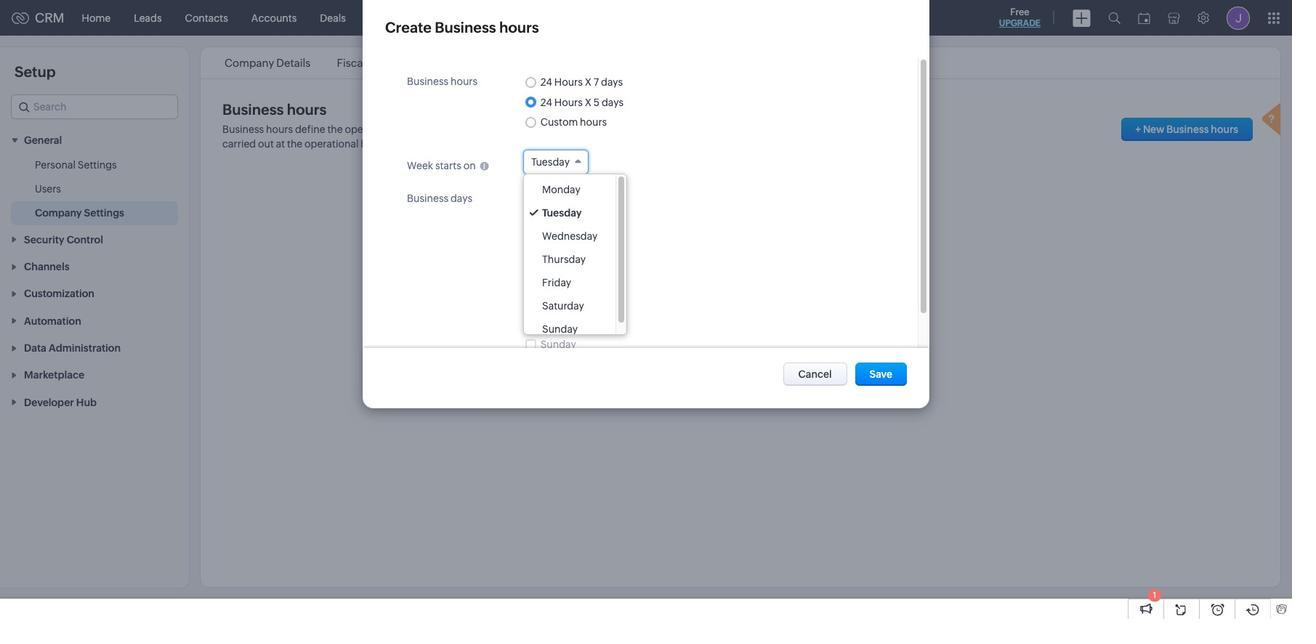Task type: describe. For each thing, give the bounding box(es) containing it.
define
[[295, 124, 325, 135]]

0 vertical spatial operational
[[345, 124, 399, 135]]

+
[[1136, 124, 1141, 135]]

free upgrade
[[999, 7, 1041, 28]]

details
[[276, 57, 311, 69]]

fiscal year
[[337, 57, 389, 69]]

settings for company settings
[[84, 207, 124, 219]]

1 vertical spatial thursday
[[541, 266, 584, 278]]

set
[[530, 124, 545, 135]]

accounts
[[251, 12, 297, 24]]

create business hours
[[385, 19, 539, 36]]

custom hours
[[541, 116, 607, 128]]

1 vertical spatial of
[[390, 138, 400, 150]]

home link
[[70, 0, 122, 35]]

contacts link
[[173, 0, 240, 35]]

1 vertical spatial operational
[[305, 138, 359, 150]]

contacts
[[185, 12, 228, 24]]

general region
[[0, 154, 189, 226]]

save
[[870, 369, 893, 380]]

monday inside option
[[542, 184, 581, 196]]

accounts link
[[240, 0, 308, 35]]

business inside business hours define the operational hours of your organization. set business hours to help your employees ensure that the activities are carried out at the operational hours of your organization.
[[222, 124, 264, 135]]

deals
[[320, 12, 346, 24]]

x for 5
[[585, 96, 592, 108]]

profile image
[[1227, 6, 1250, 29]]

sunday inside option
[[542, 323, 578, 335]]

x for 7
[[585, 77, 592, 88]]

friday inside option
[[542, 277, 571, 289]]

crm link
[[12, 10, 64, 25]]

carried
[[222, 138, 256, 150]]

2 horizontal spatial the
[[786, 124, 802, 135]]

1 horizontal spatial the
[[327, 124, 343, 135]]

to
[[620, 124, 630, 135]]

days for 24 hours x 5 days
[[602, 96, 624, 108]]

saturday inside saturday option
[[542, 300, 584, 312]]

fiscal year link
[[335, 57, 391, 69]]

personal settings link
[[35, 158, 117, 173]]

upgrade
[[999, 18, 1041, 28]]

cancel button
[[783, 363, 847, 386]]

1 horizontal spatial your
[[442, 124, 463, 135]]

year
[[368, 57, 389, 69]]

1 horizontal spatial business hours
[[407, 76, 478, 87]]

1 vertical spatial organization.
[[425, 138, 487, 150]]

general
[[24, 135, 62, 146]]

calls link
[[474, 0, 520, 35]]

24 hours x 7 days
[[541, 77, 623, 88]]

thursday inside 'option'
[[542, 254, 586, 265]]

that
[[766, 124, 784, 135]]

wednesday option
[[524, 225, 616, 248]]

search image
[[1108, 12, 1121, 24]]

company for company settings
[[35, 207, 82, 219]]

tasks
[[369, 12, 395, 24]]

at
[[276, 138, 285, 150]]

leads link
[[122, 0, 173, 35]]

ensure
[[732, 124, 764, 135]]

hours for 7
[[555, 77, 583, 88]]

week starts on
[[407, 160, 476, 172]]



Task type: locate. For each thing, give the bounding box(es) containing it.
tuesday inside tuesday field
[[531, 156, 570, 168]]

2 horizontal spatial your
[[655, 124, 676, 135]]

company down users
[[35, 207, 82, 219]]

the right at
[[287, 138, 303, 150]]

activities
[[804, 124, 846, 135]]

0 horizontal spatial the
[[287, 138, 303, 150]]

0 vertical spatial sunday
[[542, 323, 578, 335]]

personal settings
[[35, 159, 117, 171]]

24 for 24 hours x 5 days
[[541, 96, 552, 108]]

0 vertical spatial 24
[[541, 77, 552, 88]]

the right the that
[[786, 124, 802, 135]]

saturday up "sunday" option
[[542, 300, 584, 312]]

on
[[464, 160, 476, 172]]

0 vertical spatial of
[[430, 124, 440, 135]]

meetings
[[418, 12, 462, 24]]

0 vertical spatial hours
[[555, 77, 583, 88]]

leads
[[134, 12, 162, 24]]

Tuesday field
[[523, 150, 589, 174]]

save button
[[855, 363, 907, 386]]

wednesday down tuesday option
[[542, 230, 598, 242]]

reports link
[[520, 0, 580, 35]]

24
[[541, 77, 552, 88], [541, 96, 552, 108]]

profile element
[[1218, 0, 1259, 35]]

monday option
[[524, 178, 616, 201]]

0 horizontal spatial company
[[35, 207, 82, 219]]

1 24 from the top
[[541, 77, 552, 88]]

0 vertical spatial x
[[585, 77, 592, 88]]

business hours up at
[[222, 101, 327, 118]]

logo image
[[12, 12, 29, 24]]

business
[[435, 19, 496, 36], [407, 76, 449, 87], [222, 101, 284, 118], [222, 124, 264, 135], [1167, 124, 1209, 135], [407, 193, 449, 204]]

24 hours x 5 days
[[541, 96, 624, 108]]

1 vertical spatial friday
[[541, 291, 570, 302]]

1 vertical spatial saturday
[[541, 315, 583, 326]]

new
[[1143, 124, 1165, 135]]

settings
[[78, 159, 117, 171], [84, 207, 124, 219]]

week
[[407, 160, 433, 172]]

2 vertical spatial days
[[451, 193, 473, 204]]

cancel
[[798, 369, 832, 380]]

hours up 'custom hours'
[[555, 96, 583, 108]]

tasks link
[[358, 0, 407, 35]]

x left 7
[[585, 77, 592, 88]]

organization. left set
[[465, 124, 528, 135]]

sunday option
[[524, 318, 616, 341]]

1 horizontal spatial of
[[430, 124, 440, 135]]

settings for personal settings
[[78, 159, 117, 171]]

x
[[585, 77, 592, 88], [585, 96, 592, 108]]

personal
[[35, 159, 76, 171]]

list box
[[524, 174, 627, 341]]

thursday up saturday option
[[541, 266, 584, 278]]

free
[[1011, 7, 1030, 17]]

custom
[[541, 116, 578, 128]]

1 vertical spatial x
[[585, 96, 592, 108]]

5
[[594, 96, 600, 108]]

0 vertical spatial friday
[[542, 277, 571, 289]]

help image
[[1259, 101, 1288, 141]]

friday
[[542, 277, 571, 289], [541, 291, 570, 302]]

days
[[601, 77, 623, 88], [602, 96, 624, 108], [451, 193, 473, 204]]

2 24 from the top
[[541, 96, 552, 108]]

0 vertical spatial thursday
[[542, 254, 586, 265]]

wednesday up "friday" option
[[541, 242, 596, 254]]

0 vertical spatial organization.
[[465, 124, 528, 135]]

your
[[442, 124, 463, 135], [655, 124, 676, 135], [402, 138, 423, 150]]

0 vertical spatial days
[[601, 77, 623, 88]]

list containing company details
[[212, 47, 656, 79]]

days right 7
[[601, 77, 623, 88]]

1 hours from the top
[[555, 77, 583, 88]]

are
[[848, 124, 863, 135]]

company settings
[[35, 207, 124, 219]]

2 x from the top
[[585, 96, 592, 108]]

hours for 5
[[555, 96, 583, 108]]

24 up 24 hours x 5 days
[[541, 77, 552, 88]]

employees
[[678, 124, 729, 135]]

create
[[385, 19, 432, 36]]

monday up tuesday option
[[542, 184, 581, 196]]

company details
[[225, 57, 311, 69]]

tuesday
[[531, 156, 570, 168], [542, 207, 582, 219], [541, 218, 579, 229]]

company for company details
[[225, 57, 274, 69]]

days right 5
[[602, 96, 624, 108]]

out
[[258, 138, 274, 150]]

company
[[225, 57, 274, 69], [35, 207, 82, 219]]

starts
[[435, 160, 461, 172]]

calls
[[485, 12, 508, 24]]

search element
[[1100, 0, 1130, 36]]

users link
[[35, 182, 61, 197]]

saturday
[[542, 300, 584, 312], [541, 315, 583, 326]]

company inside general region
[[35, 207, 82, 219]]

saturday option
[[524, 294, 616, 318]]

business
[[547, 124, 589, 135]]

+ new business hours
[[1136, 124, 1239, 135]]

organization. up starts
[[425, 138, 487, 150]]

crm
[[35, 10, 64, 25]]

thursday option
[[524, 248, 616, 271]]

reports
[[532, 12, 569, 24]]

list
[[212, 47, 656, 79]]

hours
[[499, 19, 539, 36], [451, 76, 478, 87], [287, 101, 327, 118], [580, 116, 607, 128], [266, 124, 293, 135], [401, 124, 428, 135], [591, 124, 618, 135], [1211, 124, 1239, 135], [361, 138, 388, 150]]

x left 5
[[585, 96, 592, 108]]

friday up "sunday" option
[[541, 291, 570, 302]]

company left 'details' at the top of the page
[[225, 57, 274, 69]]

your right help
[[655, 124, 676, 135]]

the right define
[[327, 124, 343, 135]]

1 vertical spatial 24
[[541, 96, 552, 108]]

1 x from the top
[[585, 77, 592, 88]]

company settings link
[[35, 206, 124, 220]]

hours
[[555, 77, 583, 88], [555, 96, 583, 108]]

days down on on the left of the page
[[451, 193, 473, 204]]

1 vertical spatial hours
[[555, 96, 583, 108]]

users
[[35, 183, 61, 195]]

of
[[430, 124, 440, 135], [390, 138, 400, 150]]

settings down 'general' 'dropdown button'
[[78, 159, 117, 171]]

meetings link
[[407, 0, 474, 35]]

0 vertical spatial business hours
[[407, 76, 478, 87]]

help
[[632, 124, 653, 135]]

wednesday inside option
[[542, 230, 598, 242]]

business hours down "create business hours"
[[407, 76, 478, 87]]

monday down tuesday field
[[541, 194, 579, 205]]

24 for 24 hours x 7 days
[[541, 77, 552, 88]]

operational down define
[[305, 138, 359, 150]]

list box containing monday
[[524, 174, 627, 341]]

organization.
[[465, 124, 528, 135], [425, 138, 487, 150]]

0 vertical spatial settings
[[78, 159, 117, 171]]

1 vertical spatial company
[[35, 207, 82, 219]]

2 hours from the top
[[555, 96, 583, 108]]

thursday down the wednesday option
[[542, 254, 586, 265]]

1 vertical spatial business hours
[[222, 101, 327, 118]]

0 vertical spatial company
[[225, 57, 274, 69]]

0 horizontal spatial your
[[402, 138, 423, 150]]

friday up saturday option
[[542, 277, 571, 289]]

0 horizontal spatial of
[[390, 138, 400, 150]]

fiscal
[[337, 57, 366, 69]]

tuesday inside tuesday option
[[542, 207, 582, 219]]

setup
[[15, 63, 56, 80]]

the
[[327, 124, 343, 135], [786, 124, 802, 135], [287, 138, 303, 150]]

general button
[[0, 126, 189, 154]]

your up week at the top left of page
[[402, 138, 423, 150]]

0 vertical spatial saturday
[[542, 300, 584, 312]]

settings down personal settings link
[[84, 207, 124, 219]]

saturday down "friday" option
[[541, 315, 583, 326]]

deals link
[[308, 0, 358, 35]]

hours up 24 hours x 5 days
[[555, 77, 583, 88]]

wednesday
[[542, 230, 598, 242], [541, 242, 596, 254]]

1 horizontal spatial company
[[225, 57, 274, 69]]

1 vertical spatial days
[[602, 96, 624, 108]]

business days
[[407, 193, 473, 204]]

your up starts
[[442, 124, 463, 135]]

sunday
[[542, 323, 578, 335], [541, 339, 576, 351]]

monday
[[542, 184, 581, 196], [541, 194, 579, 205]]

company details link
[[222, 57, 313, 69]]

home
[[82, 12, 111, 24]]

calendar image
[[1138, 12, 1151, 24]]

thursday
[[542, 254, 586, 265], [541, 266, 584, 278]]

1 vertical spatial settings
[[84, 207, 124, 219]]

days for 24 hours x 7 days
[[601, 77, 623, 88]]

business hours
[[407, 76, 478, 87], [222, 101, 327, 118]]

24 up custom
[[541, 96, 552, 108]]

0 horizontal spatial business hours
[[222, 101, 327, 118]]

1
[[1153, 591, 1157, 600]]

tuesday option
[[524, 201, 616, 225]]

friday option
[[524, 271, 616, 294]]

7
[[594, 77, 599, 88]]

operational right define
[[345, 124, 399, 135]]

operational
[[345, 124, 399, 135], [305, 138, 359, 150]]

1 vertical spatial sunday
[[541, 339, 576, 351]]

business hours define the operational hours of your organization. set business hours to help your employees ensure that the activities are carried out at the operational hours of your organization.
[[222, 124, 863, 150]]



Task type: vqa. For each thing, say whether or not it's contained in the screenshot.
the topmost days
yes



